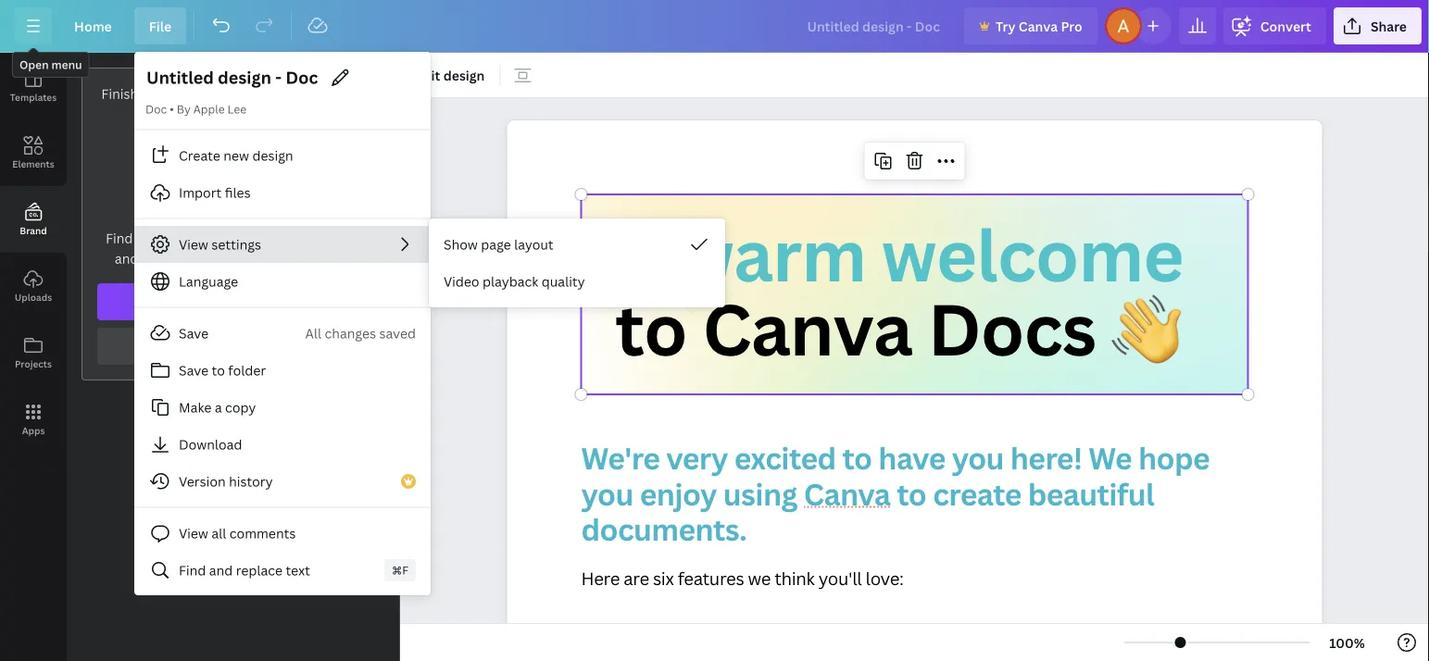 Task type: describe. For each thing, give the bounding box(es) containing it.
templates inside button
[[10, 91, 57, 103]]

to inside save to folder button
[[212, 362, 225, 379]]

show page layout
[[444, 236, 554, 253]]

kit inside set up your brand kit button
[[283, 338, 300, 355]]

changes
[[325, 325, 376, 342]]

design inside the create new design button
[[252, 147, 293, 164]]

Design title text field
[[145, 63, 321, 93]]

import files
[[179, 184, 251, 202]]

welcome
[[882, 206, 1184, 303]]

lee
[[228, 101, 247, 117]]

edit
[[415, 66, 440, 84]]

0 horizontal spatial pro
[[266, 293, 288, 311]]

view for view settings
[[179, 236, 208, 253]]

apps button
[[0, 386, 67, 453]]

download button
[[134, 426, 431, 463]]

we're
[[581, 438, 660, 478]]

settings
[[212, 236, 261, 253]]

brand inside side panel tab list
[[20, 224, 47, 237]]

save for save
[[179, 325, 209, 342]]

elements button
[[0, 120, 67, 186]]

templates button
[[0, 53, 67, 120]]

canva inside we're very excited to have you here! we hope you enjoy using canva to create beautiful documents.
[[804, 474, 891, 514]]

quality
[[542, 273, 585, 290]]

history
[[229, 473, 273, 491]]

canva inside main menu bar
[[1019, 17, 1058, 35]]

six
[[653, 567, 674, 590]]

here!
[[1011, 438, 1082, 478]]

your inside finish setting up your brand kit and brand templates
[[207, 85, 236, 102]]

layout
[[514, 236, 554, 253]]

convert
[[1261, 17, 1312, 35]]

finish setting up your brand kit and brand templates
[[101, 85, 365, 123]]

none text field containing a warm welcome
[[507, 120, 1323, 662]]

by apple lee
[[177, 101, 247, 117]]

projects
[[15, 358, 52, 370]]

here are six features we think you'll love:
[[581, 567, 904, 590]]

folder
[[228, 362, 266, 379]]

pro inside main menu bar
[[1061, 17, 1083, 35]]

doc
[[145, 101, 167, 117]]

we
[[1089, 438, 1132, 478]]

hide image
[[399, 313, 411, 402]]

view settings
[[179, 236, 261, 253]]

place
[[326, 229, 360, 247]]

are
[[624, 567, 649, 590]]

share
[[1371, 17, 1407, 35]]

up inside finish setting up your brand kit and brand templates
[[188, 85, 204, 102]]

view for view all comments
[[179, 525, 208, 542]]

one
[[300, 229, 323, 247]]

hope
[[1139, 438, 1210, 478]]

video
[[444, 273, 480, 290]]

video playback quality button
[[429, 263, 725, 300]]

create
[[179, 147, 220, 164]]

menu
[[51, 57, 82, 72]]

brand
[[202, 229, 239, 247]]

all changes saved
[[305, 325, 416, 342]]

beautiful
[[1028, 474, 1155, 514]]

home link
[[59, 7, 127, 44]]

brand button
[[0, 186, 67, 253]]

download
[[179, 436, 242, 454]]

docs
[[928, 280, 1096, 377]]

we
[[748, 567, 771, 590]]

make a copy button
[[134, 389, 431, 426]]

make a copy
[[179, 399, 256, 416]]

here
[[581, 567, 620, 590]]

comments
[[230, 525, 296, 542]]

import
[[179, 184, 222, 202]]

all for view
[[212, 525, 226, 542]]

language
[[179, 273, 238, 290]]

you'll
[[819, 567, 862, 590]]

finish
[[101, 85, 138, 102]]

set up your brand kit button
[[97, 328, 369, 365]]

Design title text field
[[792, 7, 957, 44]]

import files button
[[134, 174, 431, 211]]

share button
[[1334, 7, 1422, 44]]

features
[[678, 567, 744, 590]]

elements
[[12, 158, 54, 170]]

we're very excited to have you here! we hope you enjoy using canva to create beautiful documents.
[[581, 438, 1216, 550]]

playback
[[483, 273, 539, 290]]

make
[[179, 399, 212, 416]]

by
[[177, 101, 191, 117]]

create new design
[[179, 147, 293, 164]]

try canva pro inside main menu bar
[[996, 17, 1083, 35]]

all
[[305, 325, 322, 342]]

saved
[[379, 325, 416, 342]]

file
[[149, 17, 172, 35]]



Task type: vqa. For each thing, say whether or not it's contained in the screenshot.
'time'
no



Task type: locate. For each thing, give the bounding box(es) containing it.
0 horizontal spatial design
[[252, 147, 293, 164]]

kit
[[280, 85, 297, 102], [283, 338, 300, 355]]

kit right lee
[[280, 85, 297, 102]]

1 save from the top
[[179, 325, 209, 342]]

0 vertical spatial all
[[136, 229, 151, 247]]

0 horizontal spatial try canva pro button
[[97, 284, 369, 321]]

set up your brand kit
[[166, 338, 300, 355]]

save up save to folder
[[179, 325, 209, 342]]

replace
[[236, 562, 283, 580]]

1 horizontal spatial pro
[[1061, 17, 1083, 35]]

in
[[285, 229, 296, 247]]

1 view from the top
[[179, 236, 208, 253]]

your inside button
[[209, 338, 238, 355]]

1 vertical spatial kit
[[283, 338, 300, 355]]

create new design button
[[134, 137, 431, 174]]

convert button
[[1224, 7, 1327, 44]]

kit left all
[[283, 338, 300, 355]]

edit design button
[[408, 60, 492, 90]]

0 vertical spatial find
[[106, 229, 133, 247]]

1 horizontal spatial design
[[444, 66, 485, 84]]

0 vertical spatial templates
[[10, 91, 57, 103]]

design inside edit design button
[[444, 66, 485, 84]]

brand right "apple"
[[239, 85, 277, 102]]

and up the create new design button
[[300, 85, 324, 102]]

view
[[179, 236, 208, 253], [179, 525, 208, 542]]

1 horizontal spatial find
[[179, 562, 206, 580]]

file button
[[134, 7, 186, 44]]

language button
[[134, 263, 431, 300]]

1 vertical spatial pro
[[266, 293, 288, 311]]

to inside find all of your brand assets in one place and quickly add them to your designs.
[[252, 250, 266, 267]]

2 save from the top
[[179, 362, 209, 379]]

1 vertical spatial try canva pro
[[201, 293, 288, 311]]

save to folder button
[[134, 352, 431, 389]]

show
[[444, 236, 478, 253]]

0 horizontal spatial try
[[201, 293, 221, 311]]

templates
[[10, 91, 57, 103], [201, 105, 265, 123]]

apps
[[22, 424, 45, 437]]

create
[[933, 474, 1022, 514]]

0 vertical spatial try canva pro
[[996, 17, 1083, 35]]

you left enjoy
[[581, 474, 633, 514]]

save
[[179, 325, 209, 342], [179, 362, 209, 379]]

0 vertical spatial try canva pro button
[[964, 7, 1098, 44]]

1 vertical spatial and
[[115, 250, 138, 267]]

1 horizontal spatial templates
[[201, 105, 265, 123]]

1 vertical spatial up
[[190, 338, 206, 355]]

100%
[[1330, 634, 1366, 652]]

templates down design title text box
[[201, 105, 265, 123]]

0 vertical spatial kit
[[280, 85, 297, 102]]

main menu bar
[[0, 0, 1430, 53]]

up right setting
[[188, 85, 204, 102]]

version
[[179, 473, 226, 491]]

copy
[[225, 399, 256, 416]]

all
[[136, 229, 151, 247], [212, 525, 226, 542]]

excited
[[734, 438, 836, 478]]

0 vertical spatial save
[[179, 325, 209, 342]]

edit design
[[415, 66, 485, 84]]

0 horizontal spatial all
[[136, 229, 151, 247]]

None text field
[[507, 120, 1323, 662]]

show page layout button
[[429, 226, 725, 263]]

0 vertical spatial view
[[179, 236, 208, 253]]

up inside button
[[190, 338, 206, 355]]

page
[[481, 236, 511, 253]]

and
[[300, 85, 324, 102], [115, 250, 138, 267], [209, 562, 233, 580]]

new
[[224, 147, 249, 164]]

1 vertical spatial find
[[179, 562, 206, 580]]

save for save to folder
[[179, 362, 209, 379]]

your
[[207, 85, 236, 102], [170, 229, 199, 247], [269, 250, 297, 267], [209, 338, 238, 355]]

add
[[189, 250, 213, 267]]

view settings button
[[134, 226, 431, 263]]

0 horizontal spatial and
[[115, 250, 138, 267]]

0 vertical spatial up
[[188, 85, 204, 102]]

1 vertical spatial save
[[179, 362, 209, 379]]

find left of
[[106, 229, 133, 247]]

1 horizontal spatial all
[[212, 525, 226, 542]]

design
[[444, 66, 485, 84], [252, 147, 293, 164]]

view all comments button
[[134, 515, 431, 552]]

1 vertical spatial design
[[252, 147, 293, 164]]

find for find all of your brand assets in one place and quickly add them to your designs.
[[106, 229, 133, 247]]

2 vertical spatial and
[[209, 562, 233, 580]]

version history
[[179, 473, 273, 491]]

them
[[216, 250, 249, 267]]

and inside finish setting up your brand kit and brand templates
[[300, 85, 324, 102]]

100% button
[[1318, 628, 1378, 658]]

home
[[74, 17, 112, 35]]

up right set
[[190, 338, 206, 355]]

1 vertical spatial try
[[201, 293, 221, 311]]

all inside find all of your brand assets in one place and quickly add them to your designs.
[[136, 229, 151, 247]]

0 vertical spatial pro
[[1061, 17, 1083, 35]]

open
[[19, 57, 49, 72]]

view right of
[[179, 236, 208, 253]]

try canva pro button inside main menu bar
[[964, 7, 1098, 44]]

to canva docs 👋
[[615, 280, 1181, 377]]

video playback quality
[[444, 273, 585, 290]]

to
[[252, 250, 266, 267], [615, 280, 687, 377], [212, 362, 225, 379], [843, 438, 872, 478], [897, 474, 927, 514]]

design right "new"
[[252, 147, 293, 164]]

view down version
[[179, 525, 208, 542]]

brand up folder
[[241, 338, 280, 355]]

a
[[215, 399, 222, 416]]

files
[[225, 184, 251, 202]]

templates down open
[[10, 91, 57, 103]]

all for find
[[136, 229, 151, 247]]

and left the 'quickly'
[[115, 250, 138, 267]]

0 vertical spatial and
[[300, 85, 324, 102]]

setting
[[141, 85, 185, 102]]

1 horizontal spatial you
[[952, 438, 1004, 478]]

brand
[[239, 85, 277, 102], [327, 85, 365, 102], [20, 224, 47, 237], [241, 338, 280, 355]]

1 horizontal spatial try
[[996, 17, 1016, 35]]

try canva pro
[[996, 17, 1083, 35], [201, 293, 288, 311]]

save down set
[[179, 362, 209, 379]]

assets
[[242, 229, 282, 247]]

1 vertical spatial try canva pro button
[[97, 284, 369, 321]]

projects button
[[0, 320, 67, 386]]

very
[[666, 438, 728, 478]]

1 horizontal spatial try canva pro button
[[964, 7, 1098, 44]]

and left replace
[[209, 562, 233, 580]]

designs.
[[301, 250, 351, 267]]

find inside find all of your brand assets in one place and quickly add them to your designs.
[[106, 229, 133, 247]]

1 vertical spatial templates
[[201, 105, 265, 123]]

⌘f
[[392, 563, 409, 578]]

0 horizontal spatial find
[[106, 229, 133, 247]]

templates inside finish setting up your brand kit and brand templates
[[201, 105, 265, 123]]

0 horizontal spatial templates
[[10, 91, 57, 103]]

documents.
[[581, 509, 747, 550]]

pro
[[1061, 17, 1083, 35], [266, 293, 288, 311]]

side panel tab list
[[0, 53, 67, 453]]

design right edit
[[444, 66, 485, 84]]

0 horizontal spatial you
[[581, 474, 633, 514]]

2 view from the top
[[179, 525, 208, 542]]

1 horizontal spatial try canva pro
[[996, 17, 1083, 35]]

save inside save to folder button
[[179, 362, 209, 379]]

1 vertical spatial all
[[212, 525, 226, 542]]

you right the have
[[952, 438, 1004, 478]]

view inside view all comments button
[[179, 525, 208, 542]]

uploads
[[15, 291, 52, 303]]

1 horizontal spatial and
[[209, 562, 233, 580]]

try
[[996, 17, 1016, 35], [201, 293, 221, 311]]

uploads button
[[0, 253, 67, 320]]

try inside main menu bar
[[996, 17, 1016, 35]]

2 horizontal spatial and
[[300, 85, 324, 102]]

enjoy
[[640, 474, 717, 514]]

1 vertical spatial view
[[179, 525, 208, 542]]

👋
[[1112, 280, 1181, 377]]

view all comments
[[179, 525, 296, 542]]

find all of your brand assets in one place and quickly add them to your designs.
[[106, 229, 360, 267]]

kit inside finish setting up your brand kit and brand templates
[[280, 85, 297, 102]]

love:
[[866, 567, 904, 590]]

find down view all comments at the bottom left
[[179, 562, 206, 580]]

brand up the create new design button
[[327, 85, 365, 102]]

up
[[188, 85, 204, 102], [190, 338, 206, 355]]

try canva pro button
[[964, 7, 1098, 44], [97, 284, 369, 321]]

version history button
[[134, 463, 431, 500]]

of
[[154, 229, 167, 247]]

all inside button
[[212, 525, 226, 542]]

0 vertical spatial design
[[444, 66, 485, 84]]

a
[[615, 206, 664, 303]]

open menu
[[19, 57, 82, 72]]

all left 'comments' at left bottom
[[212, 525, 226, 542]]

a warm welcome
[[615, 206, 1184, 303]]

brand up uploads button
[[20, 224, 47, 237]]

save to folder
[[179, 362, 266, 379]]

0 horizontal spatial try canva pro
[[201, 293, 288, 311]]

you
[[952, 438, 1004, 478], [581, 474, 633, 514]]

find and replace text
[[179, 562, 310, 580]]

view inside view settings dropdown button
[[179, 236, 208, 253]]

have
[[879, 438, 946, 478]]

0 vertical spatial try
[[996, 17, 1016, 35]]

all left of
[[136, 229, 151, 247]]

and inside find all of your brand assets in one place and quickly add them to your designs.
[[115, 250, 138, 267]]

find for find and replace text
[[179, 562, 206, 580]]



